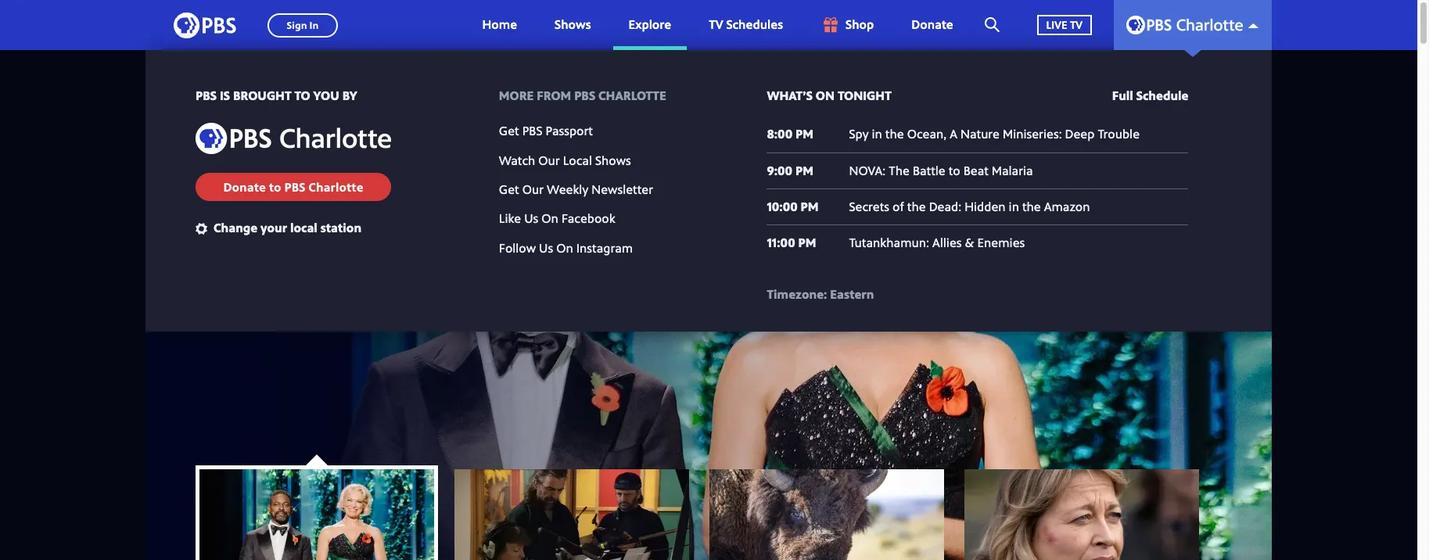 Task type: describe. For each thing, give the bounding box(es) containing it.
video thumbnail: now and then – the last beatles song (short film) now and then – the last beatles song (short film) image
[[455, 469, 689, 560]]

schedule
[[1136, 87, 1189, 104]]

1 horizontal spatial pbs charlotte image
[[1127, 16, 1243, 34]]

home
[[482, 16, 517, 33]]

change your local station
[[214, 219, 362, 237]]

11:00 pm
[[767, 234, 816, 251]]

station
[[320, 219, 362, 237]]

live tv
[[1046, 17, 1083, 32]]

nova:
[[849, 162, 886, 179]]

malaria
[[992, 162, 1033, 179]]

the earthshot prize 2023
[[196, 198, 464, 230]]

you
[[313, 87, 339, 104]]

nature
[[961, 125, 1000, 143]]

featured
[[196, 85, 256, 102]]

pm for 11:00 pm
[[798, 234, 816, 251]]

watch
[[499, 151, 535, 169]]

explore link
[[613, 0, 687, 50]]

video thumbnail: the earthshot prize the earthshot prize 2023 image
[[199, 469, 434, 560]]

video thumbnail: annika episode 1 image
[[965, 469, 1199, 560]]

0 horizontal spatial pbs charlotte image
[[196, 123, 391, 154]]

get our weekly newsletter
[[499, 181, 653, 198]]

brought
[[233, 87, 292, 104]]

more
[[499, 87, 534, 104]]

on for instagram
[[556, 239, 573, 256]]

tonight
[[838, 87, 892, 104]]

10:00
[[767, 198, 798, 215]]

0 horizontal spatial the
[[196, 198, 236, 230]]

follow
[[499, 239, 536, 256]]

celebrate
[[196, 244, 250, 261]]

miniseries:
[[1003, 125, 1062, 143]]

deep
[[1065, 125, 1095, 143]]

get pbs passport
[[499, 122, 593, 140]]

tutankhamun: allies & enemies
[[849, 234, 1025, 251]]

tv schedules link
[[693, 0, 799, 50]]

facebook
[[562, 210, 615, 227]]

donate to pbs charlotte
[[223, 179, 363, 196]]

0 vertical spatial in
[[872, 125, 882, 143]]

the left ocean,
[[885, 125, 904, 143]]

home link
[[467, 0, 533, 50]]

pbs up watch
[[522, 122, 543, 140]]

of inside celebrate the recipients of the earthshot prize – prince william's environmental award.
[[333, 244, 344, 261]]

live tv link
[[1021, 0, 1108, 50]]

watch our local shows link
[[499, 151, 631, 169]]

spy in the ocean, a nature miniseries: deep trouble
[[849, 125, 1140, 143]]

0 vertical spatial prize
[[354, 198, 408, 230]]

charlotte for more from pbs charlotte
[[599, 87, 666, 104]]

0 vertical spatial of
[[893, 198, 904, 215]]

local
[[290, 219, 317, 237]]

9:00 pm
[[767, 162, 814, 179]]

by
[[342, 87, 357, 104]]

the inside celebrate the recipients of the earthshot prize – prince william's environmental award.
[[348, 244, 368, 261]]

recipients
[[275, 244, 330, 261]]

prince
[[469, 244, 503, 261]]

timezone:
[[767, 285, 827, 302]]

shop link
[[805, 0, 890, 50]]

on
[[816, 87, 835, 104]]

donate link
[[896, 0, 969, 50]]

enemies
[[978, 234, 1025, 251]]

0 vertical spatial the
[[889, 162, 910, 179]]

8:00 pm
[[767, 125, 814, 143]]

pbs is brought to you by
[[196, 87, 357, 104]]

donate for donate
[[912, 16, 953, 33]]

allies
[[933, 234, 962, 251]]

change your local station button
[[196, 219, 362, 237]]

get pbs passport link
[[499, 122, 593, 140]]

is
[[220, 87, 230, 104]]

pbs up change your local station
[[284, 179, 306, 196]]

0 horizontal spatial earthshot
[[241, 198, 348, 230]]

tv schedules
[[709, 16, 783, 33]]

get our weekly newsletter link
[[499, 181, 653, 198]]



Task type: locate. For each thing, give the bounding box(es) containing it.
a
[[950, 125, 958, 143]]

watch our local shows
[[499, 151, 631, 169]]

get up like
[[499, 181, 519, 198]]

on up follow us on instagram link
[[542, 210, 559, 227]]

follow us on instagram
[[499, 239, 633, 256]]

pbs
[[196, 87, 217, 104], [574, 87, 596, 104], [522, 122, 543, 140], [284, 179, 306, 196]]

shop
[[846, 16, 874, 33]]

pm right 8:00
[[796, 125, 814, 143]]

earthshot up award.
[[371, 244, 425, 261]]

prize left – at left top
[[429, 244, 456, 261]]

pbs left is
[[196, 87, 217, 104]]

us right follow
[[539, 239, 553, 256]]

us right like
[[524, 210, 539, 227]]

newsletter
[[592, 181, 653, 198]]

from
[[537, 87, 571, 104]]

us for like
[[524, 210, 539, 227]]

pm for 9:00 pm
[[796, 162, 814, 179]]

0 vertical spatial shows
[[555, 16, 591, 33]]

the down your at the left top of page
[[253, 244, 272, 261]]

ocean,
[[907, 125, 947, 143]]

1 vertical spatial the
[[196, 198, 236, 230]]

tv
[[709, 16, 723, 33], [1070, 17, 1083, 32]]

in right spy
[[872, 125, 882, 143]]

pm right 9:00 at the right top of the page
[[796, 162, 814, 179]]

0 vertical spatial get
[[499, 122, 519, 140]]

the
[[885, 125, 904, 143], [907, 198, 926, 215], [1022, 198, 1041, 215], [253, 244, 272, 261]]

0 horizontal spatial shows
[[259, 85, 303, 102]]

the left dead:
[[907, 198, 926, 215]]

nova: the battle to beat malaria
[[849, 162, 1033, 179]]

shows link
[[539, 0, 607, 50]]

battle
[[913, 162, 946, 179]]

pm right 10:00
[[801, 198, 819, 215]]

earthshot down donate to pbs charlotte
[[241, 198, 348, 230]]

1 horizontal spatial to
[[295, 87, 310, 104]]

2 vertical spatial the
[[348, 244, 368, 261]]

what's on tonight
[[767, 87, 892, 104]]

us
[[524, 210, 539, 227], [539, 239, 553, 256]]

full
[[1112, 87, 1133, 104]]

full schedule
[[1112, 87, 1189, 104]]

tv left "schedules"
[[709, 16, 723, 33]]

0 vertical spatial pbs charlotte image
[[1127, 16, 1243, 34]]

local
[[563, 151, 592, 169]]

pbs image
[[174, 7, 236, 43]]

1 horizontal spatial the
[[348, 244, 368, 261]]

&
[[965, 234, 974, 251]]

on down like us on facebook link
[[556, 239, 573, 256]]

0 vertical spatial on
[[542, 210, 559, 227]]

our
[[538, 151, 560, 169], [522, 181, 544, 198]]

1 horizontal spatial prize
[[429, 244, 456, 261]]

–
[[459, 244, 466, 261]]

the up celebrate
[[196, 198, 236, 230]]

secrets
[[849, 198, 889, 215]]

the earthshot prize image
[[196, 122, 430, 180]]

like
[[499, 210, 521, 227]]

charlotte
[[599, 87, 666, 104], [309, 179, 363, 196]]

instagram
[[576, 239, 633, 256]]

1 vertical spatial in
[[1009, 198, 1019, 215]]

1 horizontal spatial of
[[893, 198, 904, 215]]

the left amazon
[[1022, 198, 1041, 215]]

1 horizontal spatial donate
[[912, 16, 953, 33]]

donate left search image
[[912, 16, 953, 33]]

9:00
[[767, 162, 793, 179]]

of right secrets
[[893, 198, 904, 215]]

search image
[[985, 17, 999, 32]]

weekly
[[547, 181, 588, 198]]

the up award.
[[348, 244, 368, 261]]

2023
[[414, 198, 464, 230]]

tv right live
[[1070, 17, 1083, 32]]

the left battle
[[889, 162, 910, 179]]

shows up more from pbs charlotte
[[555, 16, 591, 33]]

shows left you
[[259, 85, 303, 102]]

your
[[261, 219, 287, 237]]

us for follow
[[539, 239, 553, 256]]

spy
[[849, 125, 869, 143]]

tutankhamun:
[[849, 234, 929, 251]]

our left local in the top left of the page
[[538, 151, 560, 169]]

shows up newsletter
[[595, 151, 631, 169]]

our down watch
[[522, 181, 544, 198]]

0 horizontal spatial tv
[[709, 16, 723, 33]]

to left beat
[[949, 162, 960, 179]]

get for get pbs passport
[[499, 122, 519, 140]]

timezone: eastern
[[767, 285, 874, 302]]

1 vertical spatial get
[[499, 181, 519, 198]]

celebrate the recipients of the earthshot prize – prince william's environmental award.
[[196, 244, 503, 280]]

pm right 11:00
[[798, 234, 816, 251]]

0 horizontal spatial us
[[524, 210, 539, 227]]

11:00
[[767, 234, 795, 251]]

of up award.
[[333, 244, 344, 261]]

in right hidden on the top right of page
[[1009, 198, 1019, 215]]

pm for 8:00 pm
[[796, 125, 814, 143]]

featured shows
[[196, 85, 303, 102]]

0 horizontal spatial in
[[872, 125, 882, 143]]

more from pbs charlotte
[[499, 87, 666, 104]]

get up watch
[[499, 122, 519, 140]]

0 horizontal spatial donate
[[223, 179, 266, 196]]

secrets of the dead: hidden in the amazon
[[849, 198, 1090, 215]]

to for you
[[295, 87, 310, 104]]

our for watch
[[538, 151, 560, 169]]

1 horizontal spatial earthshot
[[371, 244, 425, 261]]

1 horizontal spatial shows
[[555, 16, 591, 33]]

1 vertical spatial pbs charlotte image
[[196, 123, 391, 154]]

1 horizontal spatial tv
[[1070, 17, 1083, 32]]

0 horizontal spatial charlotte
[[309, 179, 363, 196]]

pbs charlotte image
[[1127, 16, 1243, 34], [196, 123, 391, 154]]

change
[[214, 219, 258, 237]]

schedules
[[726, 16, 783, 33]]

0 vertical spatial earthshot
[[241, 198, 348, 230]]

pbs charlotte image down pbs is brought to you by
[[196, 123, 391, 154]]

prize up celebrate the recipients of the earthshot prize – prince william's environmental award.
[[354, 198, 408, 230]]

video thumbnail: the american buffalo blood memory image
[[710, 469, 944, 560]]

the inside celebrate the recipients of the earthshot prize – prince william's environmental award.
[[253, 244, 272, 261]]

what's
[[767, 87, 813, 104]]

charlotte up the earthshot prize 2023
[[309, 179, 363, 196]]

8:00
[[767, 125, 793, 143]]

1 horizontal spatial us
[[539, 239, 553, 256]]

environmental
[[250, 262, 332, 280]]

on for facebook
[[542, 210, 559, 227]]

pm for 10:00 pm
[[801, 198, 819, 215]]

1 vertical spatial shows
[[259, 85, 303, 102]]

0 vertical spatial our
[[538, 151, 560, 169]]

prize
[[354, 198, 408, 230], [429, 244, 456, 261]]

the earthshot prize 2023 link
[[196, 198, 509, 230]]

like us on facebook
[[499, 210, 615, 227]]

beat
[[964, 162, 989, 179]]

1 vertical spatial our
[[522, 181, 544, 198]]

2 horizontal spatial shows
[[595, 151, 631, 169]]

donate up change
[[223, 179, 266, 196]]

1 vertical spatial of
[[333, 244, 344, 261]]

pbs right from
[[574, 87, 596, 104]]

0 vertical spatial charlotte
[[599, 87, 666, 104]]

follow us on instagram link
[[499, 239, 633, 256]]

0 horizontal spatial to
[[269, 179, 281, 196]]

1 horizontal spatial in
[[1009, 198, 1019, 215]]

charlotte down explore link
[[599, 87, 666, 104]]

pbs charlotte image up the schedule
[[1127, 16, 1243, 34]]

full schedule link
[[1112, 87, 1189, 104]]

trouble
[[1098, 125, 1140, 143]]

award.
[[335, 262, 373, 280]]

2 horizontal spatial the
[[889, 162, 910, 179]]

2 horizontal spatial to
[[949, 162, 960, 179]]

to up your at the left top of page
[[269, 179, 281, 196]]

prize inside celebrate the recipients of the earthshot prize – prince william's environmental award.
[[429, 244, 456, 261]]

passport
[[546, 122, 593, 140]]

1 vertical spatial us
[[539, 239, 553, 256]]

1 horizontal spatial charlotte
[[599, 87, 666, 104]]

1 vertical spatial earthshot
[[371, 244, 425, 261]]

in
[[872, 125, 882, 143], [1009, 198, 1019, 215]]

1 get from the top
[[499, 122, 519, 140]]

to left you
[[295, 87, 310, 104]]

live
[[1046, 17, 1067, 32]]

eastern
[[830, 285, 874, 302]]

explore
[[629, 16, 671, 33]]

donate for donate to pbs charlotte
[[223, 179, 266, 196]]

1 vertical spatial donate
[[223, 179, 266, 196]]

1 vertical spatial on
[[556, 239, 573, 256]]

2 get from the top
[[499, 181, 519, 198]]

shows
[[555, 16, 591, 33], [259, 85, 303, 102], [595, 151, 631, 169]]

like us on facebook link
[[499, 210, 615, 227]]

0 vertical spatial us
[[524, 210, 539, 227]]

0 horizontal spatial prize
[[354, 198, 408, 230]]

hidden
[[965, 198, 1006, 215]]

amazon
[[1044, 198, 1090, 215]]

our for get
[[522, 181, 544, 198]]

2 vertical spatial shows
[[595, 151, 631, 169]]

charlotte for donate to pbs charlotte
[[309, 179, 363, 196]]

dead:
[[929, 198, 962, 215]]

1 vertical spatial prize
[[429, 244, 456, 261]]

1 vertical spatial charlotte
[[309, 179, 363, 196]]

william's
[[196, 262, 247, 280]]

earthshot inside celebrate the recipients of the earthshot prize – prince william's environmental award.
[[371, 244, 425, 261]]

to for beat
[[949, 162, 960, 179]]

get for get our weekly newsletter
[[499, 181, 519, 198]]

0 vertical spatial donate
[[912, 16, 953, 33]]

0 horizontal spatial of
[[333, 244, 344, 261]]

10:00 pm
[[767, 198, 819, 215]]



Task type: vqa. For each thing, say whether or not it's contained in the screenshot.


